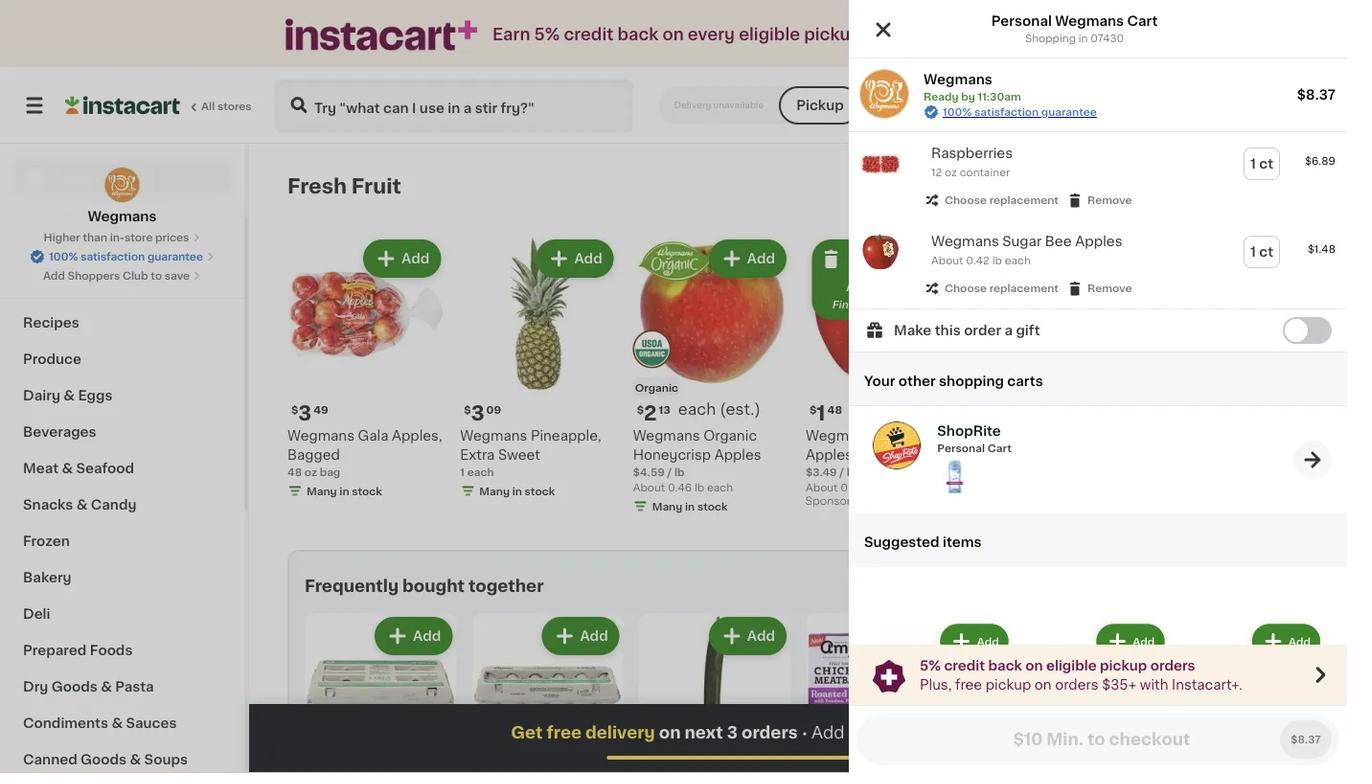 Task type: describe. For each thing, give the bounding box(es) containing it.
wegmans ready by 11:30am
[[924, 73, 1022, 102]]

$3.11
[[849, 725, 887, 741]]

choose for sugar
[[945, 283, 987, 294]]

stock for sweet
[[525, 486, 555, 496]]

stock for bagged
[[352, 486, 382, 496]]

all stores
[[201, 101, 252, 112]]

prepared foods
[[23, 644, 133, 658]]

1 inside $1.48 each (estimated) element
[[817, 403, 826, 424]]

pickup for pickup
[[797, 99, 844, 112]]

organic inside "button"
[[1142, 754, 1186, 765]]

canned
[[23, 753, 77, 767]]

snacks
[[23, 498, 73, 512]]

frequently bought together
[[305, 579, 544, 595]]

1 inside cantaloupes 1 each
[[979, 448, 984, 458]]

wegmans for wegmans sugar bee apples about 0.42 lb each
[[932, 235, 1000, 248]]

$ 3 09
[[464, 403, 501, 424]]

0 vertical spatial organic
[[635, 382, 679, 393]]

lb up suggested
[[867, 482, 877, 493]]

items
[[943, 536, 982, 549]]

remove for container
[[1088, 195, 1133, 206]]

about inside wegmans organic honeycrisp apples $4.59 / lb about 0.46 lb each
[[633, 482, 665, 493]]

$35+
[[1103, 678, 1137, 692]]

$4.59
[[633, 467, 665, 477]]

add shoppers club to save
[[43, 271, 190, 281]]

5% credit back on eligible pickup orders plus, free pickup on orders $35+ with instacart+.
[[920, 659, 1243, 692]]

0 vertical spatial satisfaction
[[975, 107, 1039, 117]]

$3.49
[[806, 467, 837, 477]]

deli
[[23, 608, 50, 621]]

buy it again link
[[12, 197, 233, 236]]

free inside 5% credit back on eligible pickup orders plus, free pickup on orders $35+ with instacart+.
[[956, 678, 983, 692]]

shoprite
[[938, 425, 1002, 438]]

free for try
[[1011, 28, 1039, 41]]

about inside wegmans sugar bee apples $3.49 / lb about 0.42 lb each
[[806, 482, 838, 493]]

oz inside the raspberries 12 oz container
[[945, 167, 958, 178]]

dry goods & pasta
[[23, 681, 154, 694]]

lb for wegmans organic honeycrisp apples $4.59 / lb about 0.46 lb each
[[675, 467, 685, 477]]

2 horizontal spatial stock
[[698, 501, 728, 512]]

many for sweet
[[480, 486, 510, 496]]

apples for wegmans sugar bee apples $3.49 / lb about 0.42 lb each
[[806, 448, 853, 461]]

increment quantity of raspberries image
[[1275, 247, 1298, 270]]

remove button for container
[[1067, 192, 1133, 209]]

each inside wegmans pineapple, extra sweet 1 each
[[468, 467, 494, 477]]

raspberries button
[[932, 146, 1013, 161]]

organic button
[[1140, 614, 1292, 774]]

meat & seafood
[[23, 462, 134, 475]]

dry
[[23, 681, 48, 694]]

club
[[123, 271, 148, 281]]

& for dairy
[[64, 389, 75, 403]]

each down your
[[850, 402, 888, 417]]

higher than in-store prices
[[44, 232, 189, 243]]

cantaloupes 1 each
[[979, 429, 1065, 458]]

0 vertical spatial 100%
[[943, 107, 972, 117]]

oz inside wegmans gala apples, bagged 48 oz bag
[[305, 467, 317, 477]]

satisfaction inside button
[[81, 252, 145, 262]]

try free
[[986, 28, 1039, 41]]

add inside treatment tracker modal dialog
[[812, 725, 845, 741]]

each (est.) for 2
[[678, 402, 761, 417]]

in down the sweet
[[513, 486, 522, 496]]

to inside "link"
[[151, 271, 162, 281]]

all
[[201, 101, 215, 112]]

make
[[894, 324, 932, 337]]

orders for qualify.
[[742, 725, 798, 741]]

$1.48
[[1308, 244, 1336, 255]]

dairy & eggs link
[[12, 378, 233, 414]]

pineapple,
[[531, 429, 602, 442]]

2 inside 2 "button"
[[1295, 99, 1304, 112]]

choose replacement for raspberries
[[945, 195, 1059, 206]]

0 vertical spatial 5%
[[534, 26, 560, 43]]

earn 5% credit back on every eligible pickup order!
[[493, 26, 917, 43]]

about inside wegmans sugar bee apples about 0.42 lb each
[[932, 255, 964, 266]]

every
[[688, 26, 735, 43]]

48 inside wegmans gala apples, bagged 48 oz bag
[[288, 467, 302, 477]]

main content containing fresh fruit
[[249, 144, 1348, 774]]

2 horizontal spatial many in stock
[[652, 501, 728, 512]]

in down 0.46
[[685, 501, 695, 512]]

& left pasta
[[101, 681, 112, 694]]

item carousel region containing fresh fruit
[[288, 167, 1309, 535]]

at
[[970, 98, 984, 112]]

100% satisfaction guarantee link
[[943, 104, 1097, 120]]

2 vertical spatial pickup
[[986, 678, 1032, 692]]

canned goods & soups
[[23, 753, 188, 767]]

cost
[[862, 300, 885, 310]]

suggested
[[865, 536, 940, 549]]

1 ct button for wegmans sugar bee apples
[[1245, 237, 1280, 267]]

2 inside $2.13 each (estimated) "element"
[[644, 403, 657, 424]]

wegmans logo image
[[104, 167, 140, 203]]

bakery link
[[12, 560, 233, 596]]

0.42 inside wegmans sugar bee apples $3.49 / lb about 0.42 lb each
[[841, 482, 865, 493]]

many in stock for bagged
[[307, 486, 382, 496]]

pickup for pickup at 100 farm view
[[915, 98, 966, 112]]

a
[[1005, 324, 1013, 337]]

3 for wegmans pineapple, extra sweet
[[471, 403, 485, 424]]

condiments & sauces link
[[12, 706, 233, 742]]

apples for wegmans sugar bee apples about 0.42 lb each
[[1076, 235, 1123, 248]]

add inside "link"
[[43, 271, 65, 281]]

49 for wegmans gala apples, bagged
[[314, 404, 328, 415]]

your
[[865, 374, 896, 388]]

with
[[1141, 678, 1169, 692]]

soups
[[144, 753, 188, 767]]

wegmans for wegmans pineapple, extra sweet 1 each
[[460, 429, 528, 442]]

choose for 12
[[945, 195, 987, 206]]

wegmans for wegmans sugar bee apples $3.49 / lb about 0.42 lb each
[[806, 429, 873, 442]]

100% inside button
[[49, 252, 78, 262]]

ready inside wegmans ready by 11:30am
[[924, 92, 959, 102]]

wegmans for wegmans organic honeycrisp apples $4.59 / lb about 0.46 lb each
[[633, 429, 700, 442]]

/ for sugar
[[840, 467, 845, 477]]

each inside wegmans sugar bee apples $3.49 / lb about 0.42 lb each
[[880, 482, 906, 493]]

2 button
[[1246, 82, 1325, 128]]

shop link
[[12, 159, 233, 197]]

get
[[511, 725, 543, 741]]

remove wegmans sugar bee apples image
[[820, 247, 843, 270]]

produce link
[[12, 341, 233, 378]]

bought
[[403, 579, 465, 595]]

$ inside $ 1 48
[[810, 404, 817, 415]]

1 ct button for raspberries
[[1245, 149, 1280, 179]]

higher
[[44, 232, 80, 243]]

$2.13 each (estimated) element
[[633, 401, 791, 426]]

final
[[833, 300, 859, 310]]

wegmans sugar bee apples button
[[932, 234, 1123, 249]]

48 inside $ 1 48
[[828, 404, 843, 415]]

49 for cantaloupes
[[1005, 404, 1020, 415]]

deli link
[[12, 596, 233, 633]]

many inside product group
[[652, 501, 683, 512]]

store
[[125, 232, 153, 243]]

/ for organic
[[668, 467, 672, 477]]

raspberries 12 oz container
[[932, 147, 1013, 178]]

prepared foods link
[[12, 633, 233, 669]]

lists
[[54, 248, 87, 262]]

meat
[[23, 462, 59, 475]]

suggested items
[[865, 536, 982, 549]]

& left soups
[[130, 753, 141, 767]]

on inside treatment tracker modal dialog
[[659, 725, 681, 741]]

pickup at 100 farm view button
[[884, 79, 1094, 132]]

5 $ from the left
[[983, 404, 990, 415]]

07430
[[1091, 33, 1125, 44]]

$ 6 89
[[1156, 403, 1193, 424]]

wegmans inside personal wegmans cart shopping in 07430
[[1056, 14, 1125, 28]]

frozen
[[23, 535, 70, 548]]

order
[[964, 324, 1002, 337]]

1 horizontal spatial ready
[[1090, 98, 1138, 112]]

personal wegmans cart shopping in 07430
[[992, 14, 1158, 44]]

free for get
[[547, 725, 582, 741]]

100
[[988, 98, 1014, 112]]

0 vertical spatial credit
[[564, 26, 614, 43]]

replacement for raspberries
[[990, 195, 1059, 206]]

get free delivery on next 3 orders • add $3.11 to qualify.
[[511, 725, 973, 741]]

shopping
[[940, 374, 1005, 388]]

instacart logo image
[[65, 94, 180, 117]]

produce
[[23, 353, 81, 366]]

carts
[[1008, 374, 1044, 388]]

& for snacks
[[76, 498, 88, 512]]

credit inside 5% credit back on eligible pickup orders plus, free pickup on orders $35+ with instacart+.
[[945, 659, 986, 672]]

•
[[802, 725, 808, 741]]

dairy & eggs
[[23, 389, 113, 403]]

in-
[[110, 232, 125, 243]]

$ inside $ 6 89
[[1156, 404, 1163, 415]]

wegmans for wegmans ready by 11:30am
[[924, 73, 993, 86]]

more
[[1011, 728, 1040, 739]]



Task type: vqa. For each thing, say whether or not it's contained in the screenshot.
Personal inside Personal Wegmans Cart Shopping in 07430
yes



Task type: locate. For each thing, give the bounding box(es) containing it.
fruit
[[352, 176, 401, 196]]

orders inside treatment tracker modal dialog
[[742, 725, 798, 741]]

1 horizontal spatial 11:30am
[[1164, 98, 1223, 112]]

free
[[1011, 28, 1039, 41], [956, 678, 983, 692], [547, 725, 582, 741]]

1 horizontal spatial 100% satisfaction guarantee
[[943, 107, 1097, 117]]

about 0.42 lbs final cost by weight
[[833, 282, 939, 310]]

5% inside 5% credit back on eligible pickup orders plus, free pickup on orders $35+ with instacart+.
[[920, 659, 941, 672]]

1 vertical spatial choose
[[945, 283, 987, 294]]

lists link
[[12, 236, 233, 274]]

2 each (est.) from the left
[[678, 402, 761, 417]]

& for condiments
[[112, 717, 123, 730]]

instacart+.
[[1172, 678, 1243, 692]]

about
[[932, 255, 964, 266], [847, 282, 880, 293], [806, 482, 838, 493], [633, 482, 665, 493]]

wegmans sugar bee apples $3.49 / lb about 0.42 lb each
[[806, 429, 946, 493]]

/ inside wegmans sugar bee apples $3.49 / lb about 0.42 lb each
[[840, 467, 845, 477]]

& for meat
[[62, 462, 73, 475]]

3 up the shoprite
[[990, 403, 1003, 424]]

$ 3 49 up the bagged
[[291, 403, 328, 424]]

personal inside shoprite personal cart
[[938, 444, 985, 454]]

cantaloupes
[[979, 429, 1065, 442]]

product group
[[288, 236, 445, 503], [460, 236, 618, 503], [633, 236, 791, 518], [806, 236, 964, 512], [979, 236, 1137, 483], [1152, 236, 1309, 460], [305, 614, 457, 774], [472, 614, 624, 774], [639, 614, 791, 774], [806, 614, 958, 774], [973, 614, 1125, 774], [1140, 614, 1292, 774], [872, 621, 1013, 774], [1028, 621, 1169, 774], [1184, 621, 1325, 774]]

buy it again
[[54, 210, 135, 223]]

1 horizontal spatial pickup
[[915, 98, 966, 112]]

(est.) inside $1.48 each (estimated) element
[[892, 402, 933, 417]]

1 vertical spatial 48
[[288, 467, 302, 477]]

guarantee inside button
[[148, 252, 203, 262]]

wegmans inside wegmans organic honeycrisp apples $4.59 / lb about 0.46 lb each
[[633, 429, 700, 442]]

1 vertical spatial choose replacement
[[945, 283, 1059, 294]]

3 $ from the left
[[464, 404, 471, 415]]

free right plus,
[[956, 678, 983, 692]]

0.42 up sponsored badge image
[[841, 482, 865, 493]]

all stores link
[[65, 79, 253, 132]]

canned goods & soups link
[[12, 742, 233, 774]]

eligible inside 5% credit back on eligible pickup orders plus, free pickup on orders $35+ with instacart+.
[[1047, 659, 1097, 672]]

1 horizontal spatial /
[[840, 467, 845, 477]]

2 49 from the left
[[1005, 404, 1020, 415]]

3 for cantaloupes
[[990, 403, 1003, 424]]

0 horizontal spatial to
[[151, 271, 162, 281]]

3 right next
[[727, 725, 738, 741]]

0 vertical spatial 0.42
[[967, 255, 990, 266]]

each inside cantaloupes 1 each
[[986, 448, 1013, 458]]

choose down container
[[945, 195, 987, 206]]

add button
[[365, 242, 439, 276], [538, 242, 612, 276], [711, 242, 785, 276], [1057, 242, 1131, 276], [377, 619, 451, 654], [544, 619, 618, 654], [711, 619, 785, 654], [878, 619, 952, 654], [1045, 619, 1119, 654], [1212, 619, 1286, 654], [941, 624, 1009, 659], [1097, 624, 1165, 659], [1253, 624, 1321, 659]]

wegmans inside wegmans ready by 11:30am
[[924, 73, 993, 86]]

gift
[[1017, 324, 1041, 337]]

1 horizontal spatial stock
[[525, 486, 555, 496]]

cart inside shoprite personal cart
[[988, 444, 1012, 454]]

wegmans up the bagged
[[288, 429, 355, 442]]

0 vertical spatial bee
[[1046, 235, 1072, 248]]

1 horizontal spatial 49
[[1005, 404, 1020, 415]]

each (est.) right 13
[[678, 402, 761, 417]]

product group containing 1
[[806, 236, 964, 512]]

stock down wegmans pineapple, extra sweet 1 each
[[525, 486, 555, 496]]

this
[[935, 324, 961, 337]]

item carousel region
[[288, 167, 1309, 535], [305, 606, 1319, 774]]

2 horizontal spatial by
[[1141, 98, 1160, 112]]

frequently bought together section
[[288, 550, 1319, 774]]

$1.48 each (estimated) element
[[806, 401, 964, 426]]

None search field
[[274, 79, 634, 132]]

choose replacement button up order
[[924, 280, 1059, 297]]

1 vertical spatial remove
[[1088, 283, 1133, 294]]

1 1 ct button from the top
[[1245, 149, 1280, 179]]

personal up the shopping
[[992, 14, 1052, 28]]

bag
[[320, 467, 341, 477]]

pickup
[[804, 26, 862, 43], [1100, 659, 1148, 672], [986, 678, 1032, 692]]

pickup inside button
[[797, 99, 844, 112]]

$6.89
[[1305, 156, 1336, 166]]

to right '$3.11'
[[891, 725, 908, 741]]

wegmans for wegmans gala apples, bagged 48 oz bag
[[288, 429, 355, 442]]

1 vertical spatial personal
[[938, 444, 985, 454]]

1 vertical spatial to
[[891, 725, 908, 741]]

replacement up wegmans sugar bee apples button at the right top of page
[[990, 195, 1059, 206]]

$ inside $ 2 13
[[637, 404, 644, 415]]

0 horizontal spatial 100%
[[49, 252, 78, 262]]

try
[[986, 28, 1008, 41]]

pasta
[[115, 681, 154, 694]]

1 horizontal spatial personal
[[992, 14, 1052, 28]]

by left 100
[[962, 92, 976, 102]]

100% satisfaction guarantee inside button
[[49, 252, 203, 262]]

1 horizontal spatial by
[[962, 92, 976, 102]]

$ left the 09
[[464, 404, 471, 415]]

frozen link
[[12, 523, 233, 560]]

each down 'extra'
[[468, 467, 494, 477]]

each right 0.46
[[707, 482, 733, 493]]

each (est.)
[[850, 402, 933, 417], [678, 402, 761, 417]]

honeycrisp
[[633, 448, 711, 461]]

pickup inside popup button
[[915, 98, 966, 112]]

treatment tracker modal dialog
[[249, 705, 1348, 774]]

1 vertical spatial 5%
[[920, 659, 941, 672]]

0 horizontal spatial 5%
[[534, 26, 560, 43]]

wegmans up honeycrisp
[[633, 429, 700, 442]]

0 horizontal spatial by
[[887, 300, 901, 310]]

1 vertical spatial 100% satisfaction guarantee
[[49, 252, 203, 262]]

0.42 inside wegmans sugar bee apples about 0.42 lb each
[[967, 255, 990, 266]]

choose replacement up a
[[945, 283, 1059, 294]]

1 horizontal spatial apples
[[806, 448, 853, 461]]

1 replacement from the top
[[990, 195, 1059, 206]]

1 inside wegmans pineapple, extra sweet 1 each
[[460, 467, 465, 477]]

& right meat
[[62, 462, 73, 475]]

product group containing 6
[[1152, 236, 1309, 460]]

3 inside treatment tracker modal dialog
[[727, 725, 738, 741]]

sponsored badge image
[[806, 496, 864, 507]]

each inside wegmans organic honeycrisp apples $4.59 / lb about 0.46 lb each
[[707, 482, 733, 493]]

1 horizontal spatial oz
[[945, 167, 958, 178]]

many for bagged
[[307, 486, 337, 496]]

0 vertical spatial cart
[[1128, 14, 1158, 28]]

credit right earn
[[564, 26, 614, 43]]

0 horizontal spatial $ 3 49
[[291, 403, 328, 424]]

1 horizontal spatial $ 3 49
[[983, 403, 1020, 424]]

3 left the 09
[[471, 403, 485, 424]]

stock down wegmans gala apples, bagged 48 oz bag
[[352, 486, 382, 496]]

2 $ 3 49 from the left
[[983, 403, 1020, 424]]

3 for wegmans gala apples, bagged
[[298, 403, 312, 424]]

oz
[[945, 167, 958, 178], [305, 467, 317, 477]]

sugar for wegmans sugar bee apples about 0.42 lb each
[[1003, 235, 1042, 248]]

1 vertical spatial 1 ct button
[[1245, 237, 1280, 267]]

each inside wegmans sugar bee apples about 0.42 lb each
[[1005, 255, 1031, 266]]

sugar down $1.48 each (estimated) element
[[877, 429, 916, 442]]

each (est.) inside $1.48 each (estimated) element
[[850, 402, 933, 417]]

1 horizontal spatial 0.42
[[882, 282, 907, 293]]

0 horizontal spatial many
[[307, 486, 337, 496]]

ready by 11:30am
[[1090, 98, 1223, 112]]

many in stock down 0.46
[[652, 501, 728, 512]]

1 vertical spatial free
[[956, 678, 983, 692]]

0 horizontal spatial 11:30am
[[978, 92, 1022, 102]]

go to cart element
[[1294, 441, 1332, 480]]

each (est.) for 1
[[850, 402, 933, 417]]

1 horizontal spatial (est.)
[[892, 402, 933, 417]]

dairy
[[23, 389, 60, 403]]

0 vertical spatial replacement
[[990, 195, 1059, 206]]

1 horizontal spatial satisfaction
[[975, 107, 1039, 117]]

qualify.
[[913, 725, 973, 741]]

lb for wegmans sugar bee apples $3.49 / lb about 0.42 lb each
[[847, 467, 857, 477]]

0 horizontal spatial 48
[[288, 467, 302, 477]]

lb inside wegmans sugar bee apples about 0.42 lb each
[[993, 255, 1003, 266]]

wegmans up '07430'
[[1056, 14, 1125, 28]]

wegmans inside wegmans pineapple, extra sweet 1 each
[[460, 429, 528, 442]]

in down bag
[[340, 486, 349, 496]]

2 vertical spatial free
[[547, 725, 582, 741]]

& left eggs
[[64, 389, 75, 403]]

100% down wegmans ready by 11:30am
[[943, 107, 972, 117]]

increment quantity of wegmans sugar bee apples image
[[929, 247, 952, 270]]

goods for canned
[[81, 753, 127, 767]]

your other shopping carts
[[865, 374, 1044, 388]]

$ up the shoprite
[[983, 404, 990, 415]]

about down "$3.49"
[[806, 482, 838, 493]]

sugar inside wegmans sugar bee apples $3.49 / lb about 0.42 lb each
[[877, 429, 916, 442]]

apples inside wegmans sugar bee apples $3.49 / lb about 0.42 lb each
[[806, 448, 853, 461]]

credit
[[564, 26, 614, 43], [945, 659, 986, 672]]

item carousel region containing add
[[305, 606, 1319, 774]]

0 vertical spatial 100% satisfaction guarantee
[[943, 107, 1097, 117]]

1 vertical spatial bee
[[919, 429, 946, 442]]

11:30am left 2 "button"
[[1164, 98, 1223, 112]]

credit up plus,
[[945, 659, 986, 672]]

1 remove from the top
[[1088, 195, 1133, 206]]

/
[[840, 467, 845, 477], [668, 467, 672, 477]]

bee for wegmans sugar bee apples $3.49 / lb about 0.42 lb each
[[919, 429, 946, 442]]

free right the get
[[547, 725, 582, 741]]

fresh
[[288, 176, 347, 196]]

orders
[[1151, 659, 1196, 672], [1056, 678, 1099, 692], [742, 725, 798, 741]]

apples inside wegmans sugar bee apples about 0.42 lb each
[[1076, 235, 1123, 248]]

cart
[[1128, 14, 1158, 28], [988, 444, 1012, 454]]

orders left '•'
[[742, 725, 798, 741]]

2 1 ct button from the top
[[1245, 237, 1280, 267]]

choose replacement
[[945, 195, 1059, 206], [945, 283, 1059, 294]]

in inside personal wegmans cart shopping in 07430
[[1079, 33, 1088, 44]]

2 horizontal spatial 0.42
[[967, 255, 990, 266]]

about down $4.59
[[633, 482, 665, 493]]

to left save
[[151, 271, 162, 281]]

1 horizontal spatial back
[[989, 659, 1023, 672]]

1
[[1251, 157, 1257, 171], [1251, 245, 1257, 259], [874, 252, 880, 266], [1220, 252, 1226, 266], [817, 403, 826, 424], [979, 448, 984, 458], [460, 467, 465, 477]]

ready down '07430'
[[1090, 98, 1138, 112]]

0 vertical spatial item carousel region
[[288, 167, 1309, 535]]

choose replacement button for raspberries
[[924, 192, 1059, 209]]

bee inside wegmans sugar bee apples about 0.42 lb each
[[1046, 235, 1072, 248]]

by right cost
[[887, 300, 901, 310]]

each (est.) down your
[[850, 402, 933, 417]]

1 ct button left $6.89
[[1245, 149, 1280, 179]]

$8.37
[[1298, 88, 1336, 102]]

$ left 13
[[637, 404, 644, 415]]

1 $ from the left
[[291, 404, 298, 415]]

it
[[84, 210, 94, 223]]

2 product group from the top
[[849, 220, 1348, 309]]

organic up 13
[[635, 382, 679, 393]]

1 horizontal spatial free
[[956, 678, 983, 692]]

add shoppers club to save link
[[43, 268, 201, 284]]

0 horizontal spatial cart
[[988, 444, 1012, 454]]

cart down cantaloupes
[[988, 444, 1012, 454]]

12
[[932, 167, 943, 178]]

many in stock
[[307, 486, 382, 496], [480, 486, 555, 496], [652, 501, 728, 512]]

lb
[[993, 255, 1003, 266], [847, 467, 857, 477], [675, 467, 685, 477], [867, 482, 877, 493], [695, 482, 705, 493]]

49 up the bagged
[[314, 404, 328, 415]]

choose replacement for wegmans
[[945, 283, 1059, 294]]

bagged
[[288, 448, 340, 461]]

$ 1 48
[[810, 403, 843, 424]]

1 (est.) from the left
[[892, 402, 933, 417]]

remove down wegmans sugar bee apples about 0.42 lb each
[[1088, 283, 1133, 294]]

1 horizontal spatial cart
[[1128, 14, 1158, 28]]

pickup left order!
[[804, 26, 862, 43]]

apples for wegmans organic honeycrisp apples $4.59 / lb about 0.46 lb each
[[715, 448, 762, 461]]

by inside about 0.42 lbs final cost by weight
[[887, 300, 901, 310]]

0 horizontal spatial each (est.)
[[678, 402, 761, 417]]

& left sauces on the bottom left of page
[[112, 717, 123, 730]]

go to cart image
[[1302, 449, 1325, 472]]

lb right "$3.49"
[[847, 467, 857, 477]]

organic down $2.13 each (estimated) "element"
[[704, 429, 757, 442]]

0.42 right the increment quantity of wegmans sugar bee apples image
[[967, 255, 990, 266]]

1 vertical spatial 2
[[644, 403, 657, 424]]

0 vertical spatial pickup
[[804, 26, 862, 43]]

wegmans inside wegmans gala apples, bagged 48 oz bag
[[288, 429, 355, 442]]

product group containing 2
[[633, 236, 791, 518]]

bakery
[[23, 571, 72, 585]]

0 vertical spatial eligible
[[739, 26, 800, 43]]

1 vertical spatial sugar
[[877, 429, 916, 442]]

each (est.) inside $2.13 each (estimated) "element"
[[678, 402, 761, 417]]

product group
[[849, 132, 1348, 220], [849, 220, 1348, 309]]

(est.) for 2
[[720, 402, 761, 417]]

2 remove button from the top
[[1067, 280, 1133, 297]]

$ left 89
[[1156, 404, 1163, 415]]

cart inside personal wegmans cart shopping in 07430
[[1128, 14, 1158, 28]]

ready by 11:30am link
[[1059, 94, 1223, 117]]

frequently
[[305, 579, 399, 595]]

2 remove from the top
[[1088, 283, 1133, 294]]

5% up plus,
[[920, 659, 941, 672]]

item carousel region inside frequently bought together section
[[305, 606, 1319, 774]]

1 ct
[[1251, 157, 1274, 171], [1251, 245, 1274, 259], [874, 252, 898, 266], [1220, 252, 1243, 266]]

6
[[1163, 403, 1177, 424]]

by inside wegmans ready by 11:30am
[[962, 92, 976, 102]]

back left 'every'
[[618, 26, 659, 43]]

6 $ from the left
[[1156, 404, 1163, 415]]

pickup left wegmans image
[[797, 99, 844, 112]]

remove button for apples
[[1067, 280, 1133, 297]]

gala
[[358, 429, 389, 442]]

2 vertical spatial orders
[[742, 725, 798, 741]]

2 horizontal spatial organic
[[1142, 754, 1186, 765]]

1 vertical spatial guarantee
[[148, 252, 203, 262]]

1 choose replacement button from the top
[[924, 192, 1059, 209]]

back up more
[[989, 659, 1023, 672]]

each down cantaloupes
[[986, 448, 1013, 458]]

many in stock for sweet
[[480, 486, 555, 496]]

bee inside wegmans sugar bee apples $3.49 / lb about 0.42 lb each
[[919, 429, 946, 442]]

89
[[1179, 404, 1193, 415]]

by right view
[[1141, 98, 1160, 112]]

(est.) for 1
[[892, 402, 933, 417]]

in
[[1079, 33, 1088, 44], [340, 486, 349, 496], [513, 486, 522, 496], [685, 501, 695, 512]]

raspberries image
[[861, 144, 901, 184]]

0 vertical spatial back
[[618, 26, 659, 43]]

announcement region
[[849, 645, 1348, 706]]

order!
[[866, 26, 917, 43]]

oz down the bagged
[[305, 467, 317, 477]]

lb up 0.46
[[675, 467, 685, 477]]

2 choose from the top
[[945, 283, 987, 294]]

service type group
[[659, 86, 861, 125]]

choose replacement down container
[[945, 195, 1059, 206]]

product group containing wegmans sugar bee apples
[[849, 220, 1348, 309]]

bee for wegmans sugar bee apples about 0.42 lb each
[[1046, 235, 1072, 248]]

1 vertical spatial replacement
[[990, 283, 1059, 294]]

replacement down wegmans sugar bee apples about 0.42 lb each
[[990, 283, 1059, 294]]

/ right "$3.49"
[[840, 467, 845, 477]]

express icon image
[[286, 19, 477, 50]]

personal down the shoprite
[[938, 444, 985, 454]]

condiments & sauces
[[23, 717, 177, 730]]

1 horizontal spatial 2
[[1295, 99, 1304, 112]]

0 vertical spatial choose replacement button
[[924, 192, 1059, 209]]

1 ct button left $1.48
[[1245, 237, 1280, 267]]

2 $ from the left
[[810, 404, 817, 415]]

0 horizontal spatial orders
[[742, 725, 798, 741]]

0 horizontal spatial apples
[[715, 448, 762, 461]]

1 remove button from the top
[[1067, 192, 1133, 209]]

choose replacement button for wegmans
[[924, 280, 1059, 297]]

1 each (est.) from the left
[[850, 402, 933, 417]]

2 horizontal spatial orders
[[1151, 659, 1196, 672]]

recipes
[[23, 316, 79, 330]]

apples inside wegmans organic honeycrisp apples $4.59 / lb about 0.46 lb each
[[715, 448, 762, 461]]

ready left at
[[924, 92, 959, 102]]

wegmans inside wegmans sugar bee apples $3.49 / lb about 0.42 lb each
[[806, 429, 873, 442]]

secret invisible solid powder fresh antiperspirant/deodorant image
[[938, 460, 972, 495]]

guarantee right 100
[[1042, 107, 1097, 117]]

$ 3 49 up cantaloupes
[[983, 403, 1020, 424]]

goods down prepared foods on the bottom left of page
[[52, 681, 98, 694]]

wegmans for wegmans
[[88, 210, 157, 223]]

sugar for wegmans sugar bee apples $3.49 / lb about 0.42 lb each
[[877, 429, 916, 442]]

1 horizontal spatial bee
[[1046, 235, 1072, 248]]

$ 3 49 for wegmans gala apples, bagged
[[291, 403, 328, 424]]

buy
[[54, 210, 81, 223]]

1 horizontal spatial to
[[891, 725, 908, 741]]

0 horizontal spatial guarantee
[[148, 252, 203, 262]]

apples
[[1076, 235, 1123, 248], [806, 448, 853, 461], [715, 448, 762, 461]]

1 product group from the top
[[849, 132, 1348, 220]]

in left '07430'
[[1079, 33, 1088, 44]]

0 horizontal spatial bee
[[919, 429, 946, 442]]

beverages link
[[12, 414, 233, 451]]

dry goods & pasta link
[[12, 669, 233, 706]]

product group containing raspberries
[[849, 132, 1348, 220]]

2 / from the left
[[668, 467, 672, 477]]

eligible up more button
[[1047, 659, 1097, 672]]

2 (est.) from the left
[[720, 402, 761, 417]]

each down wegmans sugar bee apples button at the right top of page
[[1005, 255, 1031, 266]]

cart for wegmans
[[1128, 14, 1158, 28]]

make this order a gift
[[894, 324, 1041, 337]]

free inside treatment tracker modal dialog
[[547, 725, 582, 741]]

0 horizontal spatial pickup
[[797, 99, 844, 112]]

0.42 left lbs
[[882, 282, 907, 293]]

wegmans sugar bee apples image
[[861, 232, 901, 272]]

2 horizontal spatial free
[[1011, 28, 1039, 41]]

2
[[1295, 99, 1304, 112], [644, 403, 657, 424]]

back inside 5% credit back on eligible pickup orders plus, free pickup on orders $35+ with instacart+.
[[989, 659, 1023, 672]]

2 replacement from the top
[[990, 283, 1059, 294]]

1 horizontal spatial credit
[[945, 659, 986, 672]]

0 vertical spatial choose replacement
[[945, 195, 1059, 206]]

pickup up $35+
[[1100, 659, 1148, 672]]

organic inside wegmans organic honeycrisp apples $4.59 / lb about 0.46 lb each
[[704, 429, 757, 442]]

lb right 0.46
[[695, 482, 705, 493]]

many down 'extra'
[[480, 486, 510, 496]]

remove button up wegmans sugar bee apples button at the right top of page
[[1067, 192, 1133, 209]]

100%
[[943, 107, 972, 117], [49, 252, 78, 262]]

0 horizontal spatial free
[[547, 725, 582, 741]]

5% right earn
[[534, 26, 560, 43]]

cart for personal
[[988, 444, 1012, 454]]

earn
[[493, 26, 531, 43]]

1 vertical spatial back
[[989, 659, 1023, 672]]

1 / from the left
[[840, 467, 845, 477]]

2 choose replacement button from the top
[[924, 280, 1059, 297]]

back
[[618, 26, 659, 43], [989, 659, 1023, 672]]

1 vertical spatial item carousel region
[[305, 606, 1319, 774]]

2 vertical spatial organic
[[1142, 754, 1186, 765]]

48 down the bagged
[[288, 467, 302, 477]]

next
[[685, 725, 724, 741]]

2 horizontal spatial pickup
[[1100, 659, 1148, 672]]

4 $ from the left
[[637, 404, 644, 415]]

orders for orders
[[1151, 659, 1196, 672]]

/ inside wegmans organic honeycrisp apples $4.59 / lb about 0.46 lb each
[[668, 467, 672, 477]]

wegmans image
[[861, 70, 909, 118]]

pickup left at
[[915, 98, 966, 112]]

container
[[960, 167, 1011, 178]]

each inside "element"
[[678, 402, 716, 417]]

0.42 inside about 0.42 lbs final cost by weight
[[882, 282, 907, 293]]

pickup up more
[[986, 678, 1032, 692]]

0 horizontal spatial stock
[[352, 486, 382, 496]]

replacement for wegmans
[[990, 283, 1059, 294]]

2 choose replacement from the top
[[945, 283, 1059, 294]]

wegmans inside wegmans sugar bee apples about 0.42 lb each
[[932, 235, 1000, 248]]

main content
[[249, 144, 1348, 774]]

eligible right 'every'
[[739, 26, 800, 43]]

remove for apples
[[1088, 283, 1133, 294]]

1 vertical spatial eligible
[[1047, 659, 1097, 672]]

cart up ready by 11:30am link
[[1128, 14, 1158, 28]]

farm
[[1018, 98, 1055, 112]]

$ up the bagged
[[291, 404, 298, 415]]

1 horizontal spatial orders
[[1056, 678, 1099, 692]]

0 vertical spatial to
[[151, 271, 162, 281]]

wegmans
[[1056, 14, 1125, 28], [924, 73, 993, 86], [88, 210, 157, 223], [932, 235, 1000, 248], [288, 429, 355, 442], [806, 429, 873, 442], [460, 429, 528, 442], [633, 429, 700, 442]]

49
[[314, 404, 328, 415], [1005, 404, 1020, 415]]

1 vertical spatial 100%
[[49, 252, 78, 262]]

$ 3 49 for cantaloupes
[[983, 403, 1020, 424]]

2 horizontal spatial apples
[[1076, 235, 1123, 248]]

stock down wegmans organic honeycrisp apples $4.59 / lb about 0.46 lb each
[[698, 501, 728, 512]]

1 vertical spatial goods
[[81, 753, 127, 767]]

1 horizontal spatial eligible
[[1047, 659, 1097, 672]]

sweet
[[498, 448, 540, 461]]

wegmans link
[[88, 167, 157, 226]]

fresh fruit
[[288, 176, 401, 196]]

1 49 from the left
[[314, 404, 328, 415]]

sugar inside wegmans sugar bee apples about 0.42 lb each
[[1003, 235, 1042, 248]]

0 horizontal spatial personal
[[938, 444, 985, 454]]

0 vertical spatial remove button
[[1067, 192, 1133, 209]]

(est.) inside $2.13 each (estimated) "element"
[[720, 402, 761, 417]]

0.42
[[967, 255, 990, 266], [882, 282, 907, 293], [841, 482, 865, 493]]

$ up "$3.49"
[[810, 404, 817, 415]]

1 vertical spatial oz
[[305, 467, 317, 477]]

1 horizontal spatial 48
[[828, 404, 843, 415]]

higher than in-store prices link
[[44, 230, 201, 245]]

1 horizontal spatial guarantee
[[1042, 107, 1097, 117]]

0 horizontal spatial pickup
[[804, 26, 862, 43]]

guarantee up save
[[148, 252, 203, 262]]

0 horizontal spatial 49
[[314, 404, 328, 415]]

eligible
[[739, 26, 800, 43], [1047, 659, 1097, 672]]

48 up "$3.49"
[[828, 404, 843, 415]]

lb for wegmans sugar bee apples about 0.42 lb each
[[993, 255, 1003, 266]]

goods for dry
[[52, 681, 98, 694]]

11:30am inside wegmans ready by 11:30am
[[978, 92, 1022, 102]]

1 choose replacement from the top
[[945, 195, 1059, 206]]

each up suggested
[[880, 482, 906, 493]]

many in stock down the sweet
[[480, 486, 555, 496]]

wegmans down $ 1 48 on the bottom right
[[806, 429, 873, 442]]

candy
[[91, 498, 137, 512]]

each right 13
[[678, 402, 716, 417]]

meat & seafood link
[[12, 451, 233, 487]]

personal inside personal wegmans cart shopping in 07430
[[992, 14, 1052, 28]]

0 vertical spatial oz
[[945, 167, 958, 178]]

1 vertical spatial organic
[[704, 429, 757, 442]]

wegmans up higher than in-store prices link
[[88, 210, 157, 223]]

to inside treatment tracker modal dialog
[[891, 725, 908, 741]]

(est.) up wegmans organic honeycrisp apples $4.59 / lb about 0.46 lb each
[[720, 402, 761, 417]]

1 vertical spatial pickup
[[1100, 659, 1148, 672]]

beverages
[[23, 426, 96, 439]]

1 choose from the top
[[945, 195, 987, 206]]

0 horizontal spatial 2
[[644, 403, 657, 424]]

1 horizontal spatial many in stock
[[480, 486, 555, 496]]

wegmans up at
[[924, 73, 993, 86]]

remove up wegmans sugar bee apples button at the right top of page
[[1088, 195, 1133, 206]]

goods down condiments & sauces
[[81, 753, 127, 767]]

plus,
[[920, 678, 952, 692]]

1 horizontal spatial pickup
[[986, 678, 1032, 692]]

1 $ 3 49 from the left
[[291, 403, 328, 424]]

$ 2 13
[[637, 403, 671, 424]]

about inside about 0.42 lbs final cost by weight
[[847, 282, 880, 293]]

0 vertical spatial personal
[[992, 14, 1052, 28]]

$ inside $ 3 09
[[464, 404, 471, 415]]

0 horizontal spatial (est.)
[[720, 402, 761, 417]]

pickup button
[[780, 86, 861, 125]]



